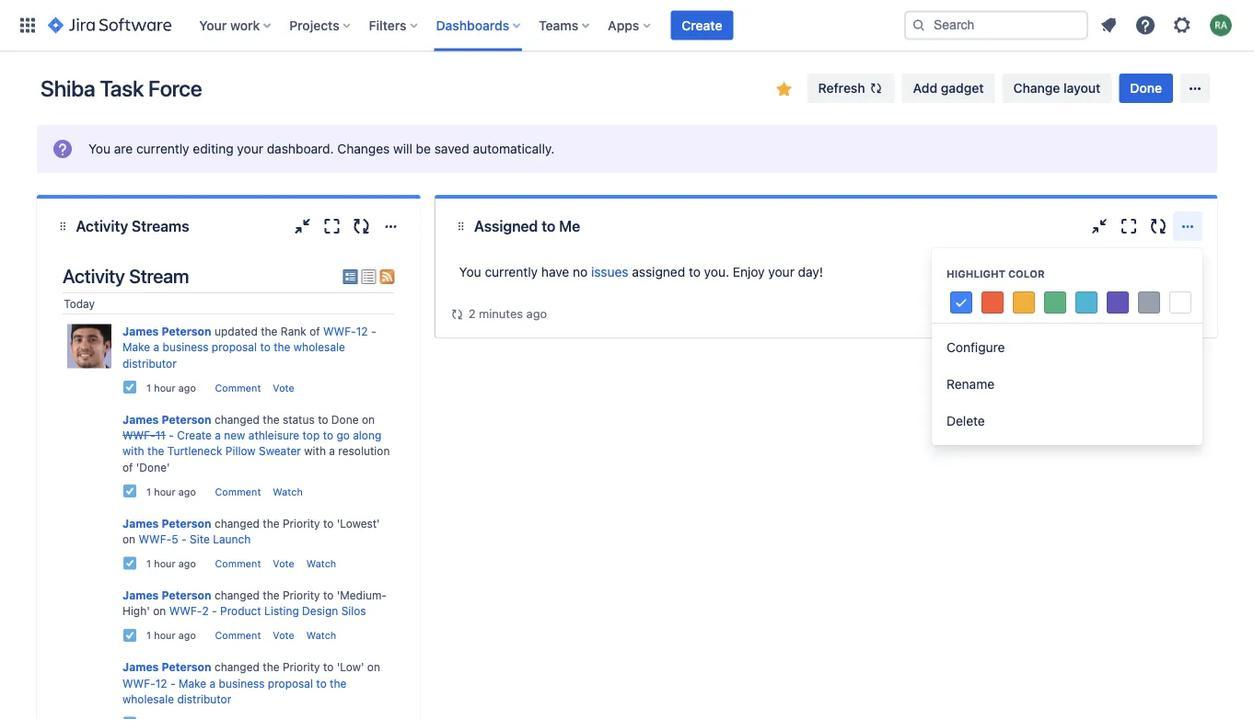 Task type: vqa. For each thing, say whether or not it's contained in the screenshot.
the Done in the Done link
yes



Task type: describe. For each thing, give the bounding box(es) containing it.
wwf- inside james peterson changed the priority to 'low' on wwf-12 - make a business proposal to the wholesale distributor
[[122, 678, 155, 690]]

2 task image from the top
[[122, 629, 137, 643]]

comment for changed the status to done on
[[215, 486, 261, 498]]

activity streams
[[76, 218, 189, 235]]

with inside - create a new athleisure top to go along with the turtleneck pillow sweater
[[122, 445, 144, 458]]

rank
[[281, 325, 306, 338]]

athleisure
[[248, 429, 299, 442]]

to left me
[[541, 218, 555, 235]]

watch link for 'lowest'
[[306, 558, 336, 570]]

dashboard.
[[267, 141, 334, 157]]

1 changed from the top
[[214, 413, 260, 426]]

no
[[573, 265, 588, 280]]

change
[[1013, 81, 1060, 96]]

purple image
[[1107, 292, 1129, 314]]

highlight
[[946, 268, 1005, 280]]

with a resolution of 'done'
[[122, 445, 390, 474]]

highlight color
[[946, 268, 1045, 280]]

you are currently editing your dashboard. changes will be saved automatically.
[[88, 141, 555, 157]]

'low'
[[337, 662, 364, 674]]

a inside james peterson changed the priority to 'low' on wwf-12 - make a business proposal to the wholesale distributor
[[209, 678, 216, 690]]

james peterson link for updated the rank of
[[122, 325, 211, 338]]

apps
[[608, 17, 639, 33]]

wwf- for 12
[[323, 325, 356, 338]]

gadget
[[941, 81, 984, 96]]

1 hour ago for changed the priority to 'lowest' on
[[146, 558, 196, 570]]

shiba
[[41, 75, 95, 101]]

day!
[[798, 265, 823, 280]]

james peterson link for changed the status to done on
[[122, 413, 211, 426]]

on inside changed the priority to 'medium- high' on
[[153, 605, 166, 618]]

'medium-
[[337, 589, 387, 602]]

refresh image
[[869, 81, 884, 96]]

to inside "wwf-12 - make a business proposal to the wholesale distributor"
[[260, 341, 270, 354]]

- inside james peterson changed the priority to 'low' on wwf-12 - make a business proposal to the wholesale distributor
[[170, 678, 175, 690]]

0 vertical spatial of
[[309, 325, 320, 338]]

Search field
[[904, 11, 1088, 40]]

wwf- for 11
[[122, 429, 155, 442]]

wwf-12 - make a business proposal to the wholesale distributor
[[122, 325, 376, 370]]

sweater
[[259, 445, 301, 458]]

watch for 'medium-
[[306, 630, 336, 642]]

you for you currently have no issues assigned to you. enjoy your day!
[[459, 265, 481, 280]]

top
[[303, 429, 320, 442]]

ago for changed the status to done on
[[178, 486, 196, 498]]

2 inside assigned to me region
[[468, 307, 475, 321]]

currently inside assigned to me region
[[485, 265, 538, 280]]

vote link for 'lowest'
[[273, 558, 294, 570]]

projects button
[[284, 11, 358, 40]]

to inside region
[[689, 265, 701, 280]]

dashboards button
[[430, 11, 528, 40]]

1 hour from the top
[[154, 382, 176, 394]]

the inside "wwf-12 - make a business proposal to the wholesale distributor"
[[274, 341, 290, 354]]

automatically.
[[473, 141, 555, 157]]

4 peterson from the top
[[162, 589, 211, 602]]

streams
[[132, 218, 189, 235]]

priority for 'lowest'
[[283, 517, 320, 530]]

your
[[199, 17, 227, 33]]

design
[[302, 605, 338, 618]]

12 inside "wwf-12 - make a business proposal to the wholesale distributor"
[[356, 325, 368, 338]]

2 minutes ago
[[468, 307, 547, 321]]

your profile and settings image
[[1210, 14, 1232, 36]]

refresh activity streams image
[[350, 215, 373, 238]]

0 horizontal spatial your
[[237, 141, 263, 157]]

priority for 'medium-
[[283, 589, 320, 602]]

updated
[[214, 325, 258, 338]]

assigned to me region
[[450, 254, 1202, 324]]

activity stream
[[63, 265, 189, 287]]

hour for changed the status to done on
[[154, 486, 176, 498]]

configure button
[[932, 330, 1202, 366]]

listing
[[264, 605, 299, 618]]

maximize assigned to me image
[[1118, 215, 1140, 238]]

editing
[[193, 141, 234, 157]]

3 task image from the top
[[122, 717, 137, 720]]

issues link
[[591, 265, 628, 280]]

peterson for status
[[162, 413, 211, 426]]

high'
[[122, 605, 150, 618]]

rename button
[[932, 366, 1202, 403]]

task image for changed the priority to 'lowest' on
[[122, 557, 137, 571]]

0 vertical spatial watch
[[273, 486, 303, 498]]

an arrow curved in a circular way on the button that refreshes the dashboard image
[[450, 307, 465, 322]]

ago up turtleneck
[[178, 382, 196, 394]]

have
[[541, 265, 569, 280]]

your work button
[[194, 11, 278, 40]]

business inside "wwf-12 - make a business proposal to the wholesale distributor"
[[163, 341, 209, 354]]

1 vertical spatial 2
[[202, 605, 209, 618]]

1 1 hour ago from the top
[[146, 382, 196, 394]]

hour for changed the priority to 'lowest' on
[[154, 558, 176, 570]]

make inside "wwf-12 - make a business proposal to the wholesale distributor"
[[122, 341, 150, 354]]

james for rank
[[122, 325, 159, 338]]

wholesale inside "wwf-12 - make a business proposal to the wholesale distributor"
[[293, 341, 345, 354]]

filters
[[369, 17, 407, 33]]

along
[[353, 429, 381, 442]]

appswitcher icon image
[[17, 14, 39, 36]]

comment for changed the priority to 'medium- high' on
[[215, 630, 261, 642]]

ago inside assigned to me region
[[526, 307, 547, 321]]

changed inside changed the priority to 'lowest' on
[[214, 517, 260, 530]]

4 james from the top
[[122, 589, 159, 602]]

saved
[[434, 141, 469, 157]]

delete
[[946, 414, 985, 429]]

- for 2
[[212, 605, 217, 618]]

assigned to me
[[474, 218, 580, 235]]

launch
[[213, 533, 251, 546]]

Yellow radio
[[1010, 289, 1038, 317]]

Blue radio
[[947, 289, 975, 318]]

teams button
[[533, 11, 597, 40]]

comment link for changed the priority to 'lowest' on
[[215, 558, 261, 570]]

3 peterson from the top
[[162, 517, 211, 530]]

go
[[336, 429, 350, 442]]

status
[[283, 413, 315, 426]]

wwf-2 - product listing design silos link
[[169, 605, 366, 618]]

you currently have no issues assigned to you. enjoy your day!
[[459, 265, 823, 280]]

3 james from the top
[[122, 517, 159, 530]]

done inside done link
[[1130, 81, 1162, 96]]

1 hour ago for changed the priority to 'medium- high' on
[[146, 630, 196, 642]]

color
[[1008, 268, 1045, 280]]

james peterson for wwf-2 - product listing design silos
[[122, 589, 211, 602]]

to inside changed the priority to 'lowest' on
[[323, 517, 334, 530]]

assigned
[[632, 265, 685, 280]]

james peterson for wwf-5 - site launch
[[122, 517, 211, 530]]

layout
[[1063, 81, 1101, 96]]

task
[[100, 75, 144, 101]]

1 comment link from the top
[[215, 382, 261, 394]]

james peterson image
[[67, 325, 111, 369]]

wwf-5 - site launch link
[[139, 533, 251, 546]]

refresh
[[818, 81, 865, 96]]

projects
[[289, 17, 339, 33]]

- for 5
[[181, 533, 187, 546]]

james peterson updated the rank of
[[122, 325, 323, 338]]

activity for activity streams
[[76, 218, 128, 235]]

you.
[[704, 265, 729, 280]]

changed the priority to 'lowest' on
[[122, 517, 380, 546]]

to inside - create a new athleisure top to go along with the turtleneck pillow sweater
[[323, 429, 333, 442]]

1 1 from the top
[[146, 382, 151, 394]]

the inside - create a new athleisure top to go along with the turtleneck pillow sweater
[[147, 445, 164, 458]]

shiba task force
[[41, 75, 202, 101]]

Teal radio
[[1073, 289, 1100, 317]]

create inside button
[[682, 17, 722, 33]]

changes
[[337, 141, 390, 157]]

green image
[[1044, 292, 1066, 314]]

add gadget
[[913, 81, 984, 96]]

wwf- for 2
[[169, 605, 202, 618]]

rename
[[946, 377, 994, 392]]

assigned
[[474, 218, 538, 235]]

blue image
[[951, 293, 971, 315]]

wwf-2 - product listing design silos
[[169, 605, 366, 618]]

teams
[[539, 17, 578, 33]]

distributor inside james peterson changed the priority to 'low' on wwf-12 - make a business proposal to the wholesale distributor
[[177, 694, 231, 707]]

be
[[416, 141, 431, 157]]

of inside with a resolution of 'done'
[[122, 461, 133, 474]]

a inside with a resolution of 'done'
[[329, 445, 335, 458]]

teal image
[[1075, 292, 1097, 314]]

the up athleisure
[[263, 413, 279, 426]]

on inside changed the priority to 'lowest' on
[[122, 533, 135, 546]]

turtleneck
[[167, 445, 222, 458]]

a inside "wwf-12 - make a business proposal to the wholesale distributor"
[[153, 341, 159, 354]]

to inside changed the priority to 'medium- high' on
[[323, 589, 334, 602]]

wwf-11
[[122, 429, 166, 442]]

the left rank
[[261, 325, 278, 338]]

watch link for 'medium-
[[306, 630, 336, 642]]

delete button
[[932, 403, 1202, 440]]

pillow
[[225, 445, 256, 458]]

'done'
[[136, 461, 170, 474]]

james for status
[[122, 413, 159, 426]]

wwf-5 - site launch
[[139, 533, 251, 546]]



Task type: locate. For each thing, give the bounding box(es) containing it.
create
[[682, 17, 722, 33], [177, 429, 212, 442]]

help image
[[1134, 14, 1156, 36]]

james up high'
[[122, 589, 159, 602]]

1 horizontal spatial create
[[682, 17, 722, 33]]

on right high'
[[153, 605, 166, 618]]

changed the priority to 'medium- high' on
[[122, 589, 387, 618]]

menu containing configure
[[932, 249, 1202, 446]]

comment down launch on the left of the page
[[215, 558, 261, 570]]

hour for changed the priority to 'medium- high' on
[[154, 630, 176, 642]]

Red radio
[[979, 289, 1006, 317]]

enjoy
[[733, 265, 765, 280]]

ago
[[526, 307, 547, 321], [178, 382, 196, 394], [178, 486, 196, 498], [178, 558, 196, 570], [178, 630, 196, 642]]

minimize assigned to me image
[[1088, 215, 1110, 238]]

0 vertical spatial vote
[[273, 382, 294, 394]]

james peterson link for changed the priority to 'medium- high' on
[[122, 589, 211, 602]]

5
[[171, 533, 178, 546]]

new
[[224, 429, 245, 442]]

2 1 from the top
[[146, 486, 151, 498]]

2 vertical spatial priority
[[283, 662, 320, 674]]

- inside "wwf-12 - make a business proposal to the wholesale distributor"
[[371, 325, 376, 338]]

task image down high'
[[122, 629, 137, 643]]

4 comment link from the top
[[215, 630, 261, 642]]

changed up product
[[214, 589, 260, 602]]

0 vertical spatial currently
[[136, 141, 189, 157]]

james peterson link up high'
[[122, 589, 211, 602]]

task image up 'wwf-11'
[[122, 380, 137, 395]]

changed
[[214, 413, 260, 426], [214, 517, 260, 530], [214, 589, 260, 602], [214, 662, 260, 674]]

1 vertical spatial 12
[[155, 678, 167, 690]]

3 1 hour ago from the top
[[146, 558, 196, 570]]

business down product
[[219, 678, 265, 690]]

stream
[[129, 265, 189, 287]]

0 vertical spatial activity
[[76, 218, 128, 235]]

12 inside james peterson changed the priority to 'low' on wwf-12 - make a business proposal to the wholesale distributor
[[155, 678, 167, 690]]

0 vertical spatial priority
[[283, 517, 320, 530]]

apps button
[[602, 11, 658, 40]]

'lowest'
[[337, 517, 380, 530]]

2 right an arrow curved in a circular way on the button that refreshes the dashboard image
[[468, 307, 475, 321]]

1 horizontal spatial 2
[[468, 307, 475, 321]]

1 vertical spatial make
[[179, 678, 206, 690]]

the inside changed the priority to 'medium- high' on
[[263, 589, 279, 602]]

0 horizontal spatial done
[[331, 413, 359, 426]]

0 vertical spatial task image
[[122, 380, 137, 395]]

me
[[559, 218, 580, 235]]

3 vote link from the top
[[273, 630, 294, 642]]

watch down 'sweater'
[[273, 486, 303, 498]]

3 changed from the top
[[214, 589, 260, 602]]

the down wwf-2 - product listing design silos
[[263, 662, 279, 674]]

1 for changed the status to done on
[[146, 486, 151, 498]]

primary element
[[11, 0, 904, 51]]

3 comment link from the top
[[215, 558, 261, 570]]

4 james peterson link from the top
[[122, 589, 211, 602]]

1 down 'done'
[[146, 486, 151, 498]]

proposal down listing
[[268, 678, 313, 690]]

1 vertical spatial wholesale
[[122, 694, 174, 707]]

2 james from the top
[[122, 413, 159, 426]]

peterson inside james peterson changed the priority to 'low' on wwf-12 - make a business proposal to the wholesale distributor
[[162, 662, 211, 674]]

2 hour from the top
[[154, 486, 176, 498]]

proposal inside james peterson changed the priority to 'low' on wwf-12 - make a business proposal to the wholesale distributor
[[268, 678, 313, 690]]

3 vote from the top
[[273, 630, 294, 642]]

0 vertical spatial watch link
[[273, 486, 303, 498]]

5 james from the top
[[122, 662, 159, 674]]

1 vertical spatial wwf-12 - make a business proposal to the wholesale distributor link
[[122, 678, 347, 707]]

business down james peterson updated the rank of
[[163, 341, 209, 354]]

comment link down product
[[215, 630, 261, 642]]

2 1 hour ago from the top
[[146, 486, 196, 498]]

vote link down changed the priority to 'lowest' on on the bottom of the page
[[273, 558, 294, 570]]

make inside james peterson changed the priority to 'low' on wwf-12 - make a business proposal to the wholesale distributor
[[179, 678, 206, 690]]

1 with from the left
[[122, 445, 144, 458]]

the up wwf-2 - product listing design silos
[[263, 589, 279, 602]]

1 vertical spatial priority
[[283, 589, 320, 602]]

menu
[[932, 249, 1202, 446]]

1
[[146, 382, 151, 394], [146, 486, 151, 498], [146, 558, 151, 570], [146, 630, 151, 642]]

1 vertical spatial of
[[122, 461, 133, 474]]

james peterson link up 11
[[122, 413, 211, 426]]

you up an arrow curved in a circular way on the button that refreshes the dashboard image
[[459, 265, 481, 280]]

1 vertical spatial create
[[177, 429, 212, 442]]

1 hour ago for changed the status to done on
[[146, 486, 196, 498]]

1 comment from the top
[[215, 382, 261, 394]]

watch down design
[[306, 630, 336, 642]]

wwf-
[[323, 325, 356, 338], [122, 429, 155, 442], [139, 533, 171, 546], [169, 605, 202, 618], [122, 678, 155, 690]]

create right apps dropdown button
[[682, 17, 722, 33]]

the down rank
[[274, 341, 290, 354]]

watch link
[[273, 486, 303, 498], [306, 558, 336, 570], [306, 630, 336, 642]]

comment link for changed the priority to 'medium- high' on
[[215, 630, 261, 642]]

james up wwf-5 - site launch link
[[122, 517, 159, 530]]

1 for changed the priority to 'medium- high' on
[[146, 630, 151, 642]]

watch link up design
[[306, 558, 336, 570]]

done left more dashboard actions image at the top right of the page
[[1130, 81, 1162, 96]]

1 horizontal spatial done
[[1130, 81, 1162, 96]]

task image
[[122, 380, 137, 395], [122, 629, 137, 643]]

ago right 'minutes' at the top left
[[526, 307, 547, 321]]

more dashboard actions image
[[1184, 77, 1206, 99]]

2 comment from the top
[[215, 486, 261, 498]]

james for priority
[[122, 662, 159, 674]]

product
[[220, 605, 261, 618]]

ago for changed the priority to 'lowest' on
[[178, 558, 196, 570]]

the down 'low'
[[330, 678, 347, 690]]

refresh button
[[807, 74, 895, 103]]

will
[[393, 141, 412, 157]]

comment link up james peterson changed the status to done on
[[215, 382, 261, 394]]

proposal inside "wwf-12 - make a business proposal to the wholesale distributor"
[[212, 341, 257, 354]]

james
[[122, 325, 159, 338], [122, 413, 159, 426], [122, 517, 159, 530], [122, 589, 159, 602], [122, 662, 159, 674]]

jira software image
[[48, 14, 171, 36], [48, 14, 171, 36]]

minutes
[[479, 307, 523, 321]]

White radio
[[1167, 289, 1194, 317]]

create inside - create a new athleisure top to go along with the turtleneck pillow sweater
[[177, 429, 212, 442]]

wwf-12 - make a business proposal to the wholesale distributor link down product
[[122, 678, 347, 707]]

force
[[148, 75, 202, 101]]

0 horizontal spatial create
[[177, 429, 212, 442]]

0 horizontal spatial distributor
[[122, 357, 177, 370]]

to left 'low'
[[323, 662, 334, 674]]

add gadget button
[[902, 74, 995, 103]]

proposal
[[212, 341, 257, 354], [268, 678, 313, 690]]

1 vertical spatial distributor
[[177, 694, 231, 707]]

1 vertical spatial you
[[459, 265, 481, 280]]

4 1 hour ago from the top
[[146, 630, 196, 642]]

banner containing your work
[[0, 0, 1254, 52]]

1 vote from the top
[[273, 382, 294, 394]]

more actions for assigned to me gadget image
[[1177, 215, 1199, 238]]

1 james from the top
[[122, 325, 159, 338]]

1 vertical spatial currently
[[485, 265, 538, 280]]

on inside james peterson changed the priority to 'low' on wwf-12 - make a business proposal to the wholesale distributor
[[367, 662, 380, 674]]

comment down product
[[215, 630, 261, 642]]

wwf- inside "wwf-12 - make a business proposal to the wholesale distributor"
[[323, 325, 356, 338]]

2 task image from the top
[[122, 557, 137, 571]]

0 horizontal spatial of
[[122, 461, 133, 474]]

a right james peterson image
[[153, 341, 159, 354]]

maximize activity streams image
[[321, 215, 343, 238]]

0 vertical spatial make
[[122, 341, 150, 354]]

priority up design
[[283, 589, 320, 602]]

james up 'wwf-11'
[[122, 413, 159, 426]]

with down 'wwf-11'
[[122, 445, 144, 458]]

comment up james peterson changed the status to done on
[[215, 382, 261, 394]]

priority inside changed the priority to 'lowest' on
[[283, 517, 320, 530]]

1 horizontal spatial business
[[219, 678, 265, 690]]

silos
[[341, 605, 366, 618]]

on up along
[[362, 413, 375, 426]]

vote link
[[273, 382, 294, 394], [273, 558, 294, 570], [273, 630, 294, 642]]

search image
[[912, 18, 926, 33]]

2 priority from the top
[[283, 589, 320, 602]]

create button
[[671, 11, 733, 40]]

1 horizontal spatial make
[[179, 678, 206, 690]]

wwf-12 - make a business proposal to the wholesale distributor link up james peterson changed the status to done on
[[122, 325, 376, 370]]

2 vote from the top
[[273, 558, 294, 570]]

watch
[[273, 486, 303, 498], [306, 558, 336, 570], [306, 630, 336, 642]]

ago down turtleneck
[[178, 486, 196, 498]]

1 wwf-12 - make a business proposal to the wholesale distributor link from the top
[[122, 325, 376, 370]]

comment link down launch on the left of the page
[[215, 558, 261, 570]]

1 hour ago down high'
[[146, 630, 196, 642]]

- for 12
[[371, 325, 376, 338]]

group
[[932, 324, 1202, 446]]

2 vertical spatial watch
[[306, 630, 336, 642]]

to up design
[[323, 589, 334, 602]]

0 vertical spatial distributor
[[122, 357, 177, 370]]

make
[[122, 341, 150, 354], [179, 678, 206, 690]]

business inside james peterson changed the priority to 'low' on wwf-12 - make a business proposal to the wholesale distributor
[[219, 678, 265, 690]]

1 horizontal spatial distributor
[[177, 694, 231, 707]]

activity up activity stream
[[76, 218, 128, 235]]

ago down changed the priority to 'medium- high' on
[[178, 630, 196, 642]]

a inside - create a new athleisure top to go along with the turtleneck pillow sweater
[[215, 429, 221, 442]]

2 james peterson from the top
[[122, 589, 211, 602]]

vote up the 'status'
[[273, 382, 294, 394]]

currently right the are
[[136, 141, 189, 157]]

of left 'done'
[[122, 461, 133, 474]]

vote link for 'medium-
[[273, 630, 294, 642]]

change layout
[[1013, 81, 1101, 96]]

peterson for priority
[[162, 662, 211, 674]]

comment link for changed the status to done on
[[215, 486, 261, 498]]

3 james peterson link from the top
[[122, 517, 211, 530]]

2 vertical spatial task image
[[122, 717, 137, 720]]

you left the are
[[88, 141, 110, 157]]

vote
[[273, 382, 294, 394], [273, 558, 294, 570], [273, 630, 294, 642]]

4 comment from the top
[[215, 630, 261, 642]]

ago down wwf-5 - site launch
[[178, 558, 196, 570]]

0 vertical spatial you
[[88, 141, 110, 157]]

wwf-12 - make a business proposal to the wholesale distributor link for changed
[[122, 678, 347, 707]]

4 changed from the top
[[214, 662, 260, 674]]

vote link up the 'status'
[[273, 382, 294, 394]]

0 vertical spatial james peterson
[[122, 517, 211, 530]]

wwf- down high'
[[122, 678, 155, 690]]

0 vertical spatial done
[[1130, 81, 1162, 96]]

on left 5
[[122, 533, 135, 546]]

1 hour ago down 'done'
[[146, 486, 196, 498]]

watch for 'lowest'
[[306, 558, 336, 570]]

0 horizontal spatial 12
[[155, 678, 167, 690]]

you
[[88, 141, 110, 157], [459, 265, 481, 280]]

0 vertical spatial proposal
[[212, 341, 257, 354]]

changed inside james peterson changed the priority to 'low' on wwf-12 - make a business proposal to the wholesale distributor
[[214, 662, 260, 674]]

james peterson link down high'
[[122, 662, 211, 674]]

3 comment from the top
[[215, 558, 261, 570]]

1 vertical spatial vote
[[273, 558, 294, 570]]

2 wwf-12 - make a business proposal to the wholesale distributor link from the top
[[122, 678, 347, 707]]

0 vertical spatial vote link
[[273, 382, 294, 394]]

ago for changed the priority to 'medium- high' on
[[178, 630, 196, 642]]

priority inside james peterson changed the priority to 'low' on wwf-12 - make a business proposal to the wholesale distributor
[[283, 662, 320, 674]]

today
[[64, 297, 95, 310]]

0 vertical spatial wholesale
[[293, 341, 345, 354]]

filters button
[[363, 11, 425, 40]]

settings image
[[1171, 14, 1193, 36]]

james peterson
[[122, 517, 211, 530], [122, 589, 211, 602]]

5 james peterson link from the top
[[122, 662, 211, 674]]

2 left product
[[202, 605, 209, 618]]

1 vertical spatial task image
[[122, 557, 137, 571]]

priority
[[283, 517, 320, 530], [283, 589, 320, 602], [283, 662, 320, 674]]

yellow image
[[1013, 292, 1035, 314]]

1 james peterson link from the top
[[122, 325, 211, 338]]

1 horizontal spatial 12
[[356, 325, 368, 338]]

wholesale down high'
[[122, 694, 174, 707]]

2 with from the left
[[304, 445, 326, 458]]

your right editing
[[237, 141, 263, 157]]

with
[[122, 445, 144, 458], [304, 445, 326, 458]]

1 james peterson from the top
[[122, 517, 211, 530]]

james peterson link for changed the priority to 'lowest' on
[[122, 517, 211, 530]]

12
[[356, 325, 368, 338], [155, 678, 167, 690]]

3 1 from the top
[[146, 558, 151, 570]]

on right 'low'
[[367, 662, 380, 674]]

Green radio
[[1041, 289, 1069, 317]]

wwf- right rank
[[323, 325, 356, 338]]

1 vertical spatial done
[[331, 413, 359, 426]]

your work
[[199, 17, 260, 33]]

1 vertical spatial james peterson
[[122, 589, 211, 602]]

wholesale
[[293, 341, 345, 354], [122, 694, 174, 707]]

wwf-12 - make a business proposal to the wholesale distributor link
[[122, 325, 376, 370], [122, 678, 347, 707]]

dashboards
[[436, 17, 509, 33]]

1 vertical spatial activity
[[63, 265, 125, 287]]

0 vertical spatial create
[[682, 17, 722, 33]]

1 vertical spatial watch
[[306, 558, 336, 570]]

done link
[[1119, 74, 1173, 103]]

- inside - create a new athleisure top to go along with the turtleneck pillow sweater
[[169, 429, 174, 442]]

task image
[[122, 484, 137, 499], [122, 557, 137, 571], [122, 717, 137, 720]]

priority left the 'lowest'
[[283, 517, 320, 530]]

james peterson link for changed the priority to 'low' on
[[122, 662, 211, 674]]

a left new
[[215, 429, 221, 442]]

you inside assigned to me region
[[459, 265, 481, 280]]

0 vertical spatial 12
[[356, 325, 368, 338]]

5 peterson from the top
[[162, 662, 211, 674]]

1 task image from the top
[[122, 380, 137, 395]]

add
[[913, 81, 937, 96]]

james peterson link up 5
[[122, 517, 211, 530]]

james peterson up 5
[[122, 517, 211, 530]]

4 hour from the top
[[154, 630, 176, 642]]

1 vertical spatial proposal
[[268, 678, 313, 690]]

a left resolution
[[329, 445, 335, 458]]

changed down product
[[214, 662, 260, 674]]

1 hour ago up 11
[[146, 382, 196, 394]]

distributor inside "wwf-12 - make a business proposal to the wholesale distributor"
[[122, 357, 177, 370]]

Gray radio
[[1135, 289, 1163, 317]]

2 vertical spatial vote link
[[273, 630, 294, 642]]

2 james peterson link from the top
[[122, 413, 211, 426]]

comment
[[215, 382, 261, 394], [215, 486, 261, 498], [215, 558, 261, 570], [215, 630, 261, 642]]

vote down listing
[[273, 630, 294, 642]]

wwf- up 'done'
[[122, 429, 155, 442]]

your left the day!
[[768, 265, 794, 280]]

changed inside changed the priority to 'medium- high' on
[[214, 589, 260, 602]]

hour
[[154, 382, 176, 394], [154, 486, 176, 498], [154, 558, 176, 570], [154, 630, 176, 642]]

james peterson changed the priority to 'low' on wwf-12 - make a business proposal to the wholesale distributor
[[122, 662, 380, 707]]

with down the top
[[304, 445, 326, 458]]

done up go
[[331, 413, 359, 426]]

0 vertical spatial 2
[[468, 307, 475, 321]]

4 1 from the top
[[146, 630, 151, 642]]

a down changed the priority to 'medium- high' on
[[209, 678, 216, 690]]

0 horizontal spatial currently
[[136, 141, 189, 157]]

you for you are currently editing your dashboard. changes will be saved automatically.
[[88, 141, 110, 157]]

configure
[[946, 340, 1005, 355]]

1 horizontal spatial wholesale
[[293, 341, 345, 354]]

proposal down updated
[[212, 341, 257, 354]]

james peterson link down stream
[[122, 325, 211, 338]]

2 comment link from the top
[[215, 486, 261, 498]]

currently up 2 minutes ago
[[485, 265, 538, 280]]

2 vote link from the top
[[273, 558, 294, 570]]

minimize activity streams image
[[292, 215, 314, 238]]

0 horizontal spatial 2
[[202, 605, 209, 618]]

james peterson up high'
[[122, 589, 211, 602]]

0 vertical spatial your
[[237, 141, 263, 157]]

task image for changed the status to done on
[[122, 484, 137, 499]]

1 horizontal spatial with
[[304, 445, 326, 458]]

vote link down listing
[[273, 630, 294, 642]]

2 vertical spatial vote
[[273, 630, 294, 642]]

vote down changed the priority to 'lowest' on on the bottom of the page
[[273, 558, 294, 570]]

11
[[155, 429, 166, 442]]

white image
[[1169, 292, 1191, 314]]

highlight color group
[[932, 249, 1202, 330]]

watch up design
[[306, 558, 336, 570]]

to left go
[[323, 429, 333, 442]]

1 vote link from the top
[[273, 382, 294, 394]]

1 vertical spatial business
[[219, 678, 265, 690]]

1 horizontal spatial proposal
[[268, 678, 313, 690]]

1 priority from the top
[[283, 517, 320, 530]]

site
[[190, 533, 210, 546]]

1 vertical spatial watch link
[[306, 558, 336, 570]]

wwf-12 - make a business proposal to the wholesale distributor link for updated
[[122, 325, 376, 370]]

wholesale down rank
[[293, 341, 345, 354]]

red image
[[981, 292, 1004, 314]]

priority inside changed the priority to 'medium- high' on
[[283, 589, 320, 602]]

wwf- right high'
[[169, 605, 202, 618]]

peterson for rank
[[162, 325, 211, 338]]

james inside james peterson changed the priority to 'low' on wwf-12 - make a business proposal to the wholesale distributor
[[122, 662, 159, 674]]

comment down with a resolution of 'done'
[[215, 486, 261, 498]]

3 priority from the top
[[283, 662, 320, 674]]

1 horizontal spatial your
[[768, 265, 794, 280]]

Purple radio
[[1104, 289, 1132, 317]]

are
[[114, 141, 133, 157]]

create up turtleneck
[[177, 429, 212, 442]]

your inside assigned to me region
[[768, 265, 794, 280]]

james down high'
[[122, 662, 159, 674]]

0 vertical spatial task image
[[122, 484, 137, 499]]

0 horizontal spatial with
[[122, 445, 144, 458]]

work
[[230, 17, 260, 33]]

to down james peterson updated the rank of
[[260, 341, 270, 354]]

vote for 'lowest'
[[273, 558, 294, 570]]

2 changed from the top
[[214, 517, 260, 530]]

1 vertical spatial task image
[[122, 629, 137, 643]]

priority left 'low'
[[283, 662, 320, 674]]

2 peterson from the top
[[162, 413, 211, 426]]

to up the top
[[318, 413, 328, 426]]

3 hour from the top
[[154, 558, 176, 570]]

refresh assigned to me image
[[1147, 215, 1169, 238]]

star shiba task force image
[[773, 78, 795, 100]]

on
[[362, 413, 375, 426], [122, 533, 135, 546], [153, 605, 166, 618], [367, 662, 380, 674]]

james peterson changed the status to done on
[[122, 413, 375, 426]]

issues
[[591, 265, 628, 280]]

business
[[163, 341, 209, 354], [219, 678, 265, 690]]

with inside with a resolution of 'done'
[[304, 445, 326, 458]]

your
[[237, 141, 263, 157], [768, 265, 794, 280]]

1 vertical spatial vote link
[[273, 558, 294, 570]]

watch link down 'sweater'
[[273, 486, 303, 498]]

1 for changed the priority to 'lowest' on
[[146, 558, 151, 570]]

banner
[[0, 0, 1254, 52]]

0 vertical spatial business
[[163, 341, 209, 354]]

notifications image
[[1097, 14, 1120, 36]]

to
[[541, 218, 555, 235], [689, 265, 701, 280], [260, 341, 270, 354], [318, 413, 328, 426], [323, 429, 333, 442], [323, 517, 334, 530], [323, 589, 334, 602], [323, 662, 334, 674], [316, 678, 327, 690]]

activity for activity stream
[[63, 265, 125, 287]]

to left the 'lowest'
[[323, 517, 334, 530]]

1 down high'
[[146, 630, 151, 642]]

1 task image from the top
[[122, 484, 137, 499]]

of
[[309, 325, 320, 338], [122, 461, 133, 474]]

peterson
[[162, 325, 211, 338], [162, 413, 211, 426], [162, 517, 211, 530], [162, 589, 211, 602], [162, 662, 211, 674]]

1 up high'
[[146, 558, 151, 570]]

2 vertical spatial watch link
[[306, 630, 336, 642]]

1 vertical spatial your
[[768, 265, 794, 280]]

0 horizontal spatial you
[[88, 141, 110, 157]]

activity up today
[[63, 265, 125, 287]]

1 horizontal spatial of
[[309, 325, 320, 338]]

comment for changed the priority to 'lowest' on
[[215, 558, 261, 570]]

0 horizontal spatial make
[[122, 341, 150, 354]]

1 hour ago
[[146, 382, 196, 394], [146, 486, 196, 498], [146, 558, 196, 570], [146, 630, 196, 642]]

0 horizontal spatial wholesale
[[122, 694, 174, 707]]

1 hour ago down 5
[[146, 558, 196, 570]]

gray image
[[1138, 292, 1160, 314]]

0 horizontal spatial proposal
[[212, 341, 257, 354]]

wwf- for 5
[[139, 533, 171, 546]]

1 horizontal spatial you
[[459, 265, 481, 280]]

to down design
[[316, 678, 327, 690]]

the inside changed the priority to 'lowest' on
[[263, 517, 279, 530]]

- create a new athleisure top to go along with the turtleneck pillow sweater
[[122, 429, 381, 458]]

vote for 'medium-
[[273, 630, 294, 642]]

done
[[1130, 81, 1162, 96], [331, 413, 359, 426]]

1 peterson from the top
[[162, 325, 211, 338]]

wholesale inside james peterson changed the priority to 'low' on wwf-12 - make a business proposal to the wholesale distributor
[[122, 694, 174, 707]]

group containing configure
[[932, 324, 1202, 446]]

0 vertical spatial wwf-12 - make a business proposal to the wholesale distributor link
[[122, 325, 376, 370]]

of right rank
[[309, 325, 320, 338]]

more actions for activity streams gadget image
[[380, 215, 402, 238]]

0 horizontal spatial business
[[163, 341, 209, 354]]

1 horizontal spatial currently
[[485, 265, 538, 280]]



